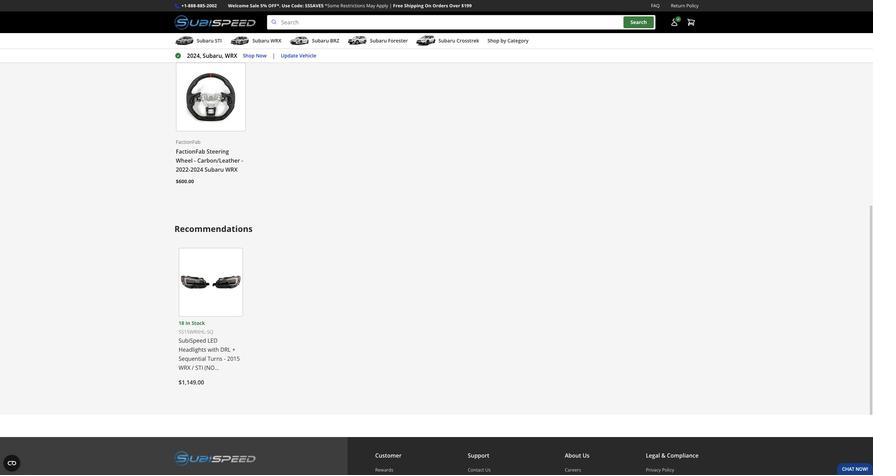 Task type: describe. For each thing, give the bounding box(es) containing it.
code:
[[292, 2, 304, 9]]

crosstrek
[[457, 37, 480, 44]]

$199
[[462, 2, 472, 9]]

sq
[[207, 329, 214, 336]]

- inside 18 in stock ss15wrxhl-sq subispeed led headlights with drl + sequential turns - 2015 wrx / sti (no hardware)
[[224, 355, 226, 363]]

subaru brz
[[312, 37, 340, 44]]

0 vertical spatial |
[[390, 2, 392, 9]]

subaru inside factionfab factionfab steering wheel - carbon/leather - 2022-2024 subaru wrx
[[205, 166, 224, 174]]

return
[[671, 2, 686, 9]]

sssave5
[[305, 2, 324, 9]]

with
[[208, 346, 219, 354]]

about us
[[565, 452, 590, 460]]

recently
[[175, 41, 211, 52]]

a subaru brz thumbnail image image
[[290, 36, 309, 46]]

contact us
[[468, 467, 491, 474]]

subaru crosstrek
[[439, 37, 480, 44]]

picture of factionfab steering wheel - carbon/leather - 2022-2024 subaru wrx image
[[176, 63, 246, 132]]

legal
[[646, 452, 661, 460]]

compliance
[[668, 452, 699, 460]]

subaru wrx button
[[230, 35, 282, 49]]

viewed
[[213, 41, 243, 52]]

policy for privacy policy
[[663, 467, 675, 474]]

search button
[[624, 17, 654, 28]]

update vehicle button
[[281, 52, 317, 60]]

2024, subaru, wrx
[[187, 52, 237, 60]]

us for about us
[[583, 452, 590, 460]]

forester
[[388, 37, 408, 44]]

policy for return policy
[[687, 2, 699, 9]]

subaru,
[[203, 52, 224, 60]]

18
[[179, 320, 184, 327]]

faq
[[652, 2, 660, 9]]

/
[[192, 364, 194, 372]]

drl
[[221, 346, 231, 354]]

2002
[[207, 2, 217, 9]]

shipping
[[404, 2, 424, 9]]

sti inside dropdown button
[[215, 37, 222, 44]]

contact
[[468, 467, 484, 474]]

1 factionfab from the top
[[176, 139, 201, 146]]

subaru forester
[[370, 37, 408, 44]]

support
[[468, 452, 490, 460]]

steering
[[207, 148, 229, 156]]

18 in stock ss15wrxhl-sq subispeed led headlights with drl + sequential turns - 2015 wrx / sti (no hardware)
[[179, 320, 240, 381]]

wheel
[[176, 157, 193, 165]]

privacy
[[646, 467, 661, 474]]

recommendations
[[175, 223, 253, 235]]

2 horizontal spatial -
[[242, 157, 243, 165]]

+1-
[[182, 2, 188, 9]]

legal & compliance
[[646, 452, 699, 460]]

category
[[508, 37, 529, 44]]

orders
[[433, 2, 448, 9]]

about
[[565, 452, 582, 460]]

*some restrictions may apply | free shipping on orders over $199
[[325, 2, 472, 9]]

+
[[232, 346, 236, 354]]

contact us link
[[468, 467, 509, 474]]

a subaru crosstrek thumbnail image image
[[417, 36, 436, 46]]

careers link
[[565, 467, 590, 474]]

subaru brz button
[[290, 35, 340, 49]]

welcome
[[228, 2, 249, 9]]

may
[[367, 2, 376, 9]]

over
[[450, 2, 461, 9]]

a subaru wrx thumbnail image image
[[230, 36, 250, 46]]

turns
[[208, 355, 223, 363]]

open widget image
[[3, 456, 20, 472]]

5%
[[261, 2, 267, 9]]

$600.00
[[176, 178, 194, 185]]

+1-888-885-2002 link
[[182, 2, 217, 9]]

privacy policy
[[646, 467, 675, 474]]

shop for shop by category
[[488, 37, 500, 44]]

2022-
[[176, 166, 191, 174]]

free
[[393, 2, 403, 9]]

2 subispeed logo image from the top
[[175, 452, 256, 466]]

subaru for subaru wrx
[[253, 37, 270, 44]]

1 subispeed logo image from the top
[[175, 15, 256, 30]]

return policy link
[[671, 2, 699, 9]]

apply
[[377, 2, 389, 9]]

privacy policy link
[[646, 467, 699, 474]]

now
[[256, 52, 267, 59]]

wrx inside 18 in stock ss15wrxhl-sq subispeed led headlights with drl + sequential turns - 2015 wrx / sti (no hardware)
[[179, 364, 191, 372]]

shop for shop now
[[243, 52, 255, 59]]

2015
[[227, 355, 240, 363]]

return policy
[[671, 2, 699, 9]]

carbon/leather
[[197, 157, 240, 165]]

subaru for subaru sti
[[197, 37, 214, 44]]

0 horizontal spatial -
[[194, 157, 196, 165]]

*some
[[325, 2, 340, 9]]

update
[[281, 52, 298, 59]]

subaru crosstrek button
[[417, 35, 480, 49]]

subaru for subaru brz
[[312, 37, 329, 44]]



Task type: vqa. For each thing, say whether or not it's contained in the screenshot.
search input field
yes



Task type: locate. For each thing, give the bounding box(es) containing it.
0 vertical spatial sti
[[215, 37, 222, 44]]

0 horizontal spatial |
[[272, 52, 276, 60]]

subaru sti
[[197, 37, 222, 44]]

1 horizontal spatial sti
[[215, 37, 222, 44]]

- right carbon/leather
[[242, 157, 243, 165]]

search
[[631, 19, 648, 26]]

shop inside dropdown button
[[488, 37, 500, 44]]

ss15wrxhl-
[[179, 329, 207, 336]]

subaru wrx
[[253, 37, 282, 44]]

factionfab
[[176, 139, 201, 146], [176, 148, 205, 156]]

shop by category button
[[488, 35, 529, 49]]

factionfab factionfab steering wheel - carbon/leather - 2022-2024 subaru wrx
[[176, 139, 243, 174]]

0 horizontal spatial shop
[[243, 52, 255, 59]]

policy inside 'return policy' link
[[687, 2, 699, 9]]

&
[[662, 452, 666, 460]]

led
[[208, 337, 218, 345]]

a subaru forester thumbnail image image
[[348, 36, 367, 46]]

button image
[[671, 18, 679, 27]]

subaru forester button
[[348, 35, 408, 49]]

shop
[[488, 37, 500, 44], [243, 52, 255, 59]]

rewards link
[[376, 467, 412, 474]]

wrx down carbon/leather
[[225, 166, 238, 174]]

subaru for subaru crosstrek
[[439, 37, 456, 44]]

us
[[583, 452, 590, 460], [486, 467, 491, 474]]

0 vertical spatial subispeed logo image
[[175, 15, 256, 30]]

a subaru sti thumbnail image image
[[175, 36, 194, 46]]

0 vertical spatial factionfab
[[176, 139, 201, 146]]

2024,
[[187, 52, 201, 60]]

subaru left forester
[[370, 37, 387, 44]]

sti inside 18 in stock ss15wrxhl-sq subispeed led headlights with drl + sequential turns - 2015 wrx / sti (no hardware)
[[196, 364, 203, 372]]

wrx up update
[[271, 37, 282, 44]]

0 vertical spatial us
[[583, 452, 590, 460]]

(no
[[205, 364, 215, 372]]

wrx down a subaru wrx thumbnail image
[[225, 52, 237, 60]]

recently viewed
[[175, 41, 243, 52]]

wrx inside factionfab factionfab steering wheel - carbon/leather - 2022-2024 subaru wrx
[[225, 166, 238, 174]]

0 vertical spatial policy
[[687, 2, 699, 9]]

shop left the now
[[243, 52, 255, 59]]

use
[[282, 2, 290, 9]]

shop now
[[243, 52, 267, 59]]

- left 2015
[[224, 355, 226, 363]]

hardware)
[[179, 373, 211, 381]]

2024
[[191, 166, 203, 174]]

sti
[[215, 37, 222, 44], [196, 364, 203, 372]]

+1-888-885-2002
[[182, 2, 217, 9]]

rewards
[[376, 467, 394, 474]]

1 vertical spatial shop
[[243, 52, 255, 59]]

2 factionfab from the top
[[176, 148, 205, 156]]

subispeed logo image
[[175, 15, 256, 30], [175, 452, 256, 466]]

us right contact
[[486, 467, 491, 474]]

wrx inside subaru wrx dropdown button
[[271, 37, 282, 44]]

off*.
[[268, 2, 281, 9]]

-
[[194, 157, 196, 165], [242, 157, 243, 165], [224, 355, 226, 363]]

careers
[[565, 467, 582, 474]]

shop by category
[[488, 37, 529, 44]]

stock
[[192, 320, 205, 327]]

sti right / on the left bottom of page
[[196, 364, 203, 372]]

1 horizontal spatial -
[[224, 355, 226, 363]]

|
[[390, 2, 392, 9], [272, 52, 276, 60]]

us right about on the bottom
[[583, 452, 590, 460]]

0 horizontal spatial policy
[[663, 467, 675, 474]]

1 vertical spatial subispeed logo image
[[175, 452, 256, 466]]

subaru left the brz
[[312, 37, 329, 44]]

shop now link
[[243, 52, 267, 60]]

subaru down carbon/leather
[[205, 166, 224, 174]]

subaru left crosstrek
[[439, 37, 456, 44]]

update vehicle
[[281, 52, 317, 59]]

subaru sti button
[[175, 35, 222, 49]]

policy right 'return'
[[687, 2, 699, 9]]

1 horizontal spatial |
[[390, 2, 392, 9]]

0 vertical spatial shop
[[488, 37, 500, 44]]

sale
[[250, 2, 259, 9]]

welcome sale 5% off*. use code: sssave5
[[228, 2, 324, 9]]

customer
[[376, 452, 402, 460]]

1 vertical spatial us
[[486, 467, 491, 474]]

policy right privacy
[[663, 467, 675, 474]]

885-
[[197, 2, 207, 9]]

sti up subaru,
[[215, 37, 222, 44]]

on
[[425, 2, 432, 9]]

subaru up the now
[[253, 37, 270, 44]]

wrx left / on the left bottom of page
[[179, 364, 191, 372]]

sequential
[[179, 355, 206, 363]]

- up 2024
[[194, 157, 196, 165]]

0 horizontal spatial us
[[486, 467, 491, 474]]

1 vertical spatial policy
[[663, 467, 675, 474]]

1 horizontal spatial shop
[[488, 37, 500, 44]]

| left free
[[390, 2, 392, 9]]

1 horizontal spatial us
[[583, 452, 590, 460]]

faq link
[[652, 2, 660, 9]]

subispeed
[[179, 337, 206, 345]]

wrx
[[271, 37, 282, 44], [225, 52, 237, 60], [225, 166, 238, 174], [179, 364, 191, 372]]

subaru for subaru forester
[[370, 37, 387, 44]]

888-
[[188, 2, 197, 9]]

$1,149.00
[[179, 379, 204, 387]]

| right the now
[[272, 52, 276, 60]]

vehicle
[[300, 52, 317, 59]]

headlights
[[179, 346, 206, 354]]

restrictions
[[341, 2, 365, 9]]

us for contact us
[[486, 467, 491, 474]]

in
[[186, 320, 190, 327]]

by
[[501, 37, 507, 44]]

1 vertical spatial sti
[[196, 364, 203, 372]]

subispeed led headlights with drl + sequential turns - 2015 wrx / sti (no hardware) image
[[179, 248, 243, 317]]

0 horizontal spatial sti
[[196, 364, 203, 372]]

1 vertical spatial factionfab
[[176, 148, 205, 156]]

1 vertical spatial |
[[272, 52, 276, 60]]

1 horizontal spatial policy
[[687, 2, 699, 9]]

policy
[[687, 2, 699, 9], [663, 467, 675, 474]]

subaru
[[197, 37, 214, 44], [253, 37, 270, 44], [312, 37, 329, 44], [370, 37, 387, 44], [439, 37, 456, 44], [205, 166, 224, 174]]

subaru up 2024, subaru, wrx
[[197, 37, 214, 44]]

shop left by
[[488, 37, 500, 44]]

search input field
[[267, 15, 656, 30]]



